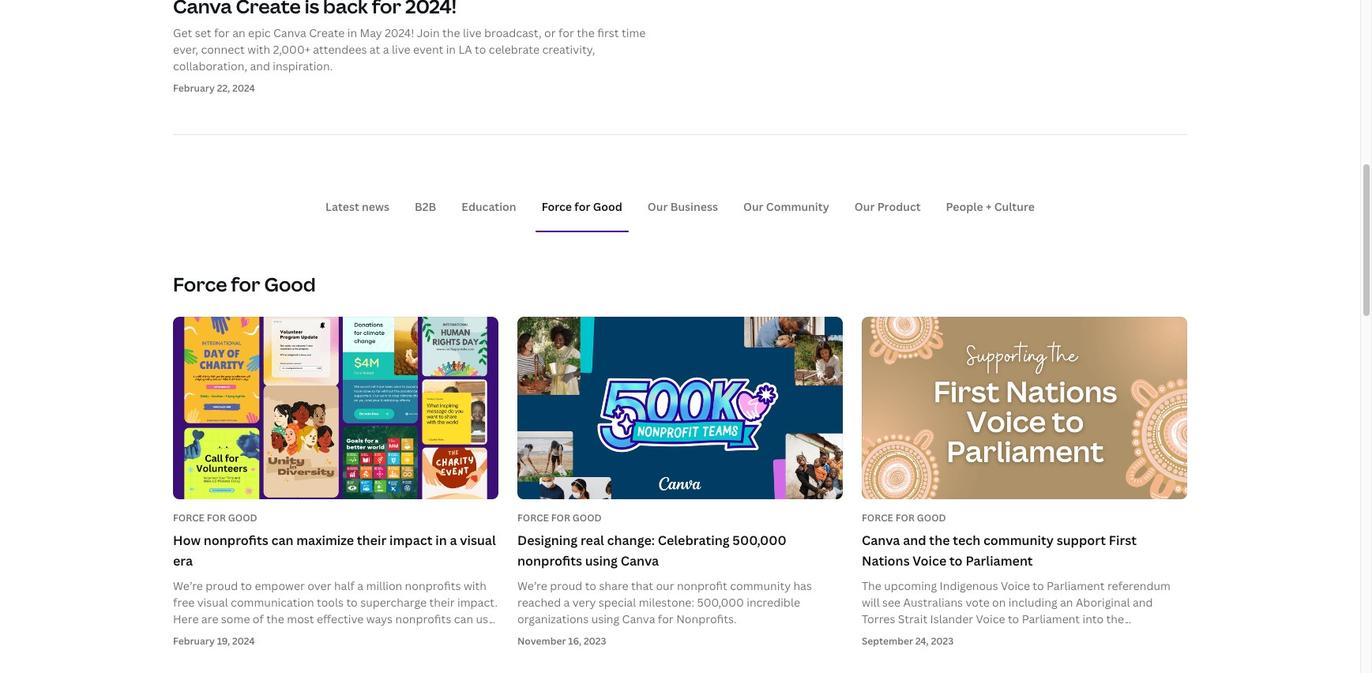 Task type: describe. For each thing, give the bounding box(es) containing it.
supporting the first nations voice to parliament image
[[862, 317, 1187, 500]]

upcoming
[[884, 578, 937, 593]]

the inside the upcoming indigenous voice to parliament referendum will see australians vote on including an aboriginal and torres strait islander voice to parliament into the constitution. we believe a resounding "yes" vote offers an important moment of unification and representation. together, we're using our shared voice to advocate for yes.
[[1106, 612, 1124, 627]]

create
[[309, 26, 345, 41]]

inspiration.
[[273, 59, 333, 74]]

a inside the upcoming indigenous voice to parliament referendum will see australians vote on including an aboriginal and torres strait islander voice to parliament into the constitution. we believe a resounding "yes" vote offers an important moment of unification and representation. together, we're using our shared voice to advocate for yes.
[[993, 628, 999, 643]]

"yes"
[[1064, 628, 1095, 643]]

for inside force for good how nonprofits can maximize their impact in a visual era
[[207, 511, 226, 525]]

support
[[1057, 532, 1106, 549]]

1 vertical spatial in
[[446, 42, 456, 57]]

supercharge
[[360, 595, 427, 610]]

celebrate
[[489, 42, 540, 57]]

offers
[[1124, 628, 1155, 643]]

creativity,
[[542, 42, 595, 57]]

community for support
[[983, 532, 1054, 549]]

for inside the we're proud to share that our nonprofit community has reached a very special milestone: 500,000 incredible organizations using canva for nonprofits. november 16, 2023
[[658, 612, 674, 627]]

believe
[[952, 628, 990, 643]]

ever,
[[173, 42, 198, 57]]

may
[[360, 26, 382, 41]]

islander
[[930, 612, 973, 627]]

milestone:
[[639, 595, 694, 610]]

a navy banner with a sparkly blue graphic that says 500k nonprofit teams. there are also a few images of nonprofits such as picking up rubbish off the beach, or cuddling a dog at a shelter. image
[[517, 317, 843, 500]]

and down "referendum" on the bottom of the page
[[1133, 595, 1153, 610]]

attendees
[[313, 42, 367, 57]]

that
[[631, 578, 653, 593]]

our for our business
[[648, 199, 668, 214]]

collaboration,
[[173, 59, 247, 74]]

strait
[[898, 612, 928, 627]]

nations
[[862, 552, 910, 569]]

people + culture link
[[946, 199, 1035, 214]]

to down half
[[346, 595, 358, 610]]

reached
[[517, 595, 561, 610]]

in inside force for good how nonprofits can maximize their impact in a visual era
[[435, 532, 447, 549]]

their inside we're proud to empower over half a million nonprofits with free visual communication tools to supercharge their impact. here are some of the most effective ways nonprofits can use canva.
[[429, 595, 455, 610]]

connect
[[201, 42, 245, 57]]

people + culture
[[946, 199, 1035, 214]]

using inside the force for good designing real change: celebrating 500,000 nonprofits using canva
[[585, 552, 618, 569]]

19,
[[217, 635, 230, 648]]

how
[[173, 532, 201, 549]]

torres
[[862, 612, 895, 627]]

product
[[877, 199, 921, 214]]

force for how nonprofits can maximize their impact in a visual era
[[173, 511, 205, 525]]

million
[[366, 578, 402, 593]]

moment
[[918, 645, 963, 660]]

22,
[[217, 82, 230, 95]]

set
[[195, 26, 211, 41]]

good for how nonprofits can maximize their impact in a visual era
[[228, 511, 257, 525]]

we're proud to share that our nonprofit community has reached a very special milestone: 500,000 incredible organizations using canva for nonprofits. november 16, 2023
[[517, 578, 812, 648]]

the upcoming indigenous voice to parliament referendum will see australians vote on including an aboriginal and torres strait islander voice to parliament into the constitution. we believe a resounding "yes" vote offers an important moment of unification and representation. together, we're using our shared voice to advocate for yes.
[[862, 578, 1174, 673]]

our product link
[[855, 199, 921, 214]]

0 vertical spatial force for good
[[542, 199, 622, 214]]

september 24, 2023
[[862, 635, 954, 648]]

canva inside the force for good designing real change: celebrating 500,000 nonprofits using canva
[[621, 552, 659, 569]]

+
[[986, 199, 992, 214]]

november
[[517, 635, 566, 648]]

2023 inside the we're proud to share that our nonprofit community has reached a very special milestone: 500,000 incredible organizations using canva for nonprofits. november 16, 2023
[[584, 635, 606, 648]]

our for our product
[[855, 199, 875, 214]]

february 19, 2024
[[173, 635, 255, 648]]

using inside the we're proud to share that our nonprofit community has reached a very special milestone: 500,000 incredible organizations using canva for nonprofits. november 16, 2023
[[591, 612, 620, 627]]

we're proud to empower over half a million nonprofits with free visual communication tools to supercharge their impact. here are some of the most effective ways nonprofits can use canva.
[[173, 578, 498, 643]]

2 horizontal spatial an
[[1158, 628, 1171, 643]]

1 vertical spatial an
[[1060, 595, 1073, 610]]

effective
[[317, 612, 364, 627]]

b2b
[[415, 199, 436, 214]]

are
[[201, 612, 218, 627]]

visual for free
[[197, 595, 228, 610]]

to inside the we're proud to share that our nonprofit community has reached a very special milestone: 500,000 incredible organizations using canva for nonprofits. november 16, 2023
[[585, 578, 596, 593]]

some
[[221, 612, 250, 627]]

can inside force for good how nonprofits can maximize their impact in a visual era
[[271, 532, 294, 549]]

can inside we're proud to empower over half a million nonprofits with free visual communication tools to supercharge their impact. here are some of the most effective ways nonprofits can use canva.
[[454, 612, 473, 627]]

time
[[622, 26, 646, 41]]

visual for a
[[460, 532, 496, 549]]

our community
[[743, 199, 829, 214]]

september
[[862, 635, 913, 648]]

join
[[417, 26, 440, 41]]

at
[[370, 42, 380, 57]]

2024 inside 'get set for an epic canva create in may 2024! join the live broadcast, or for the first time ever,  connect with 2,000+ attendees at a live event in la to celebrate creativity, collaboration, and inspiration. february 22, 2024'
[[232, 82, 255, 95]]

designing
[[517, 532, 578, 549]]

our community link
[[743, 199, 829, 214]]

their inside force for good how nonprofits can maximize their impact in a visual era
[[357, 532, 387, 549]]

to up resounding
[[1008, 612, 1019, 627]]

the inside force for good canva and the tech community support first nations voice to parliament
[[929, 532, 950, 549]]

tools
[[317, 595, 344, 610]]

our product
[[855, 199, 921, 214]]

communication
[[231, 595, 314, 610]]

we're
[[913, 661, 942, 673]]

nonprofits up supercharge
[[405, 578, 461, 593]]

into
[[1083, 612, 1104, 627]]

use
[[476, 612, 495, 627]]

and inside force for good canva and the tech community support first nations voice to parliament
[[903, 532, 926, 549]]

nonprofits.
[[676, 612, 737, 627]]

to up the communication on the bottom
[[241, 578, 252, 593]]

our inside the we're proud to share that our nonprofit community has reached a very special milestone: 500,000 incredible organizations using canva for nonprofits. november 16, 2023
[[656, 578, 674, 593]]

very
[[573, 595, 596, 610]]

and up voice
[[1039, 645, 1060, 660]]

people
[[946, 199, 983, 214]]

business
[[670, 199, 718, 214]]

share
[[599, 578, 629, 593]]

a inside the we're proud to share that our nonprofit community has reached a very special milestone: 500,000 incredible organizations using canva for nonprofits. november 16, 2023
[[564, 595, 570, 610]]

24,
[[916, 635, 929, 648]]

we're for we're proud to empower over half a million nonprofits with free visual communication tools to supercharge their impact. here are some of the most effective ways nonprofits can use canva.
[[173, 578, 203, 593]]

shared
[[996, 661, 1033, 673]]

nonprofits down supercharge
[[395, 612, 451, 627]]

see
[[882, 595, 901, 610]]

epic
[[248, 26, 271, 41]]

force for good how nonprofits can maximize their impact in a visual era
[[173, 511, 496, 569]]

referendum
[[1107, 578, 1171, 593]]

2 vertical spatial parliament
[[1022, 612, 1080, 627]]

including
[[1009, 595, 1058, 610]]

half
[[334, 578, 355, 593]]

canva.
[[173, 628, 209, 643]]

change:
[[607, 532, 655, 549]]

get
[[173, 26, 192, 41]]

2024!
[[385, 26, 414, 41]]



Task type: vqa. For each thing, say whether or not it's contained in the screenshot.
team in the 'PAY AS YOU GROW ACCESS FLEXIBLE BILLING THAT LETS YOU EXPAND YOUR TEAM AS NEEDED.'
no



Task type: locate. For each thing, give the bounding box(es) containing it.
for inside force for good canva and the tech community support first nations voice to parliament
[[896, 511, 915, 525]]

yes.
[[1151, 661, 1174, 673]]

proud
[[206, 578, 238, 593], [550, 578, 582, 593]]

to down tech
[[950, 552, 963, 569]]

get set for an epic canva create in may 2024! join the live broadcast, or for the first time ever,  connect with 2,000+ attendees at a live event in la to celebrate creativity, collaboration, and inspiration. february 22, 2024
[[173, 26, 646, 95]]

1 horizontal spatial we're
[[517, 578, 547, 593]]

proud inside we're proud to empower over half a million nonprofits with free visual communication tools to supercharge their impact. here are some of the most effective ways nonprofits can use canva.
[[206, 578, 238, 593]]

visual inside we're proud to empower over half a million nonprofits with free visual communication tools to supercharge their impact. here are some of the most effective ways nonprofits can use canva.
[[197, 595, 228, 610]]

1 vertical spatial our
[[975, 661, 994, 673]]

of inside the upcoming indigenous voice to parliament referendum will see australians vote on including an aboriginal and torres strait islander voice to parliament into the constitution. we believe a resounding "yes" vote offers an important moment of unification and representation. together, we're using our shared voice to advocate for yes.
[[966, 645, 977, 660]]

using down moment
[[945, 661, 973, 673]]

canva up 2,000+
[[273, 26, 306, 41]]

latest news link
[[326, 199, 390, 214]]

voice up on
[[1001, 578, 1030, 593]]

together,
[[862, 661, 911, 673]]

advocate
[[1081, 661, 1130, 673]]

can left use
[[454, 612, 473, 627]]

2 vertical spatial in
[[435, 532, 447, 549]]

0 vertical spatial vote
[[966, 595, 990, 610]]

force inside force for good canva and the tech community support first nations voice to parliament
[[862, 511, 893, 525]]

to up very
[[585, 578, 596, 593]]

february down collaboration,
[[173, 82, 215, 95]]

on
[[992, 595, 1006, 610]]

voice down on
[[976, 612, 1005, 627]]

1 february from the top
[[173, 82, 215, 95]]

in left may
[[347, 26, 357, 41]]

our inside the upcoming indigenous voice to parliament referendum will see australians vote on including an aboriginal and torres strait islander voice to parliament into the constitution. we believe a resounding "yes" vote offers an important moment of unification and representation. together, we're using our shared voice to advocate for yes.
[[975, 661, 994, 673]]

vote up representation.
[[1097, 628, 1121, 643]]

will
[[862, 595, 880, 610]]

and inside 'get set for an epic canva create in may 2024! join the live broadcast, or for the first time ever,  connect with 2,000+ attendees at a live event in la to celebrate creativity, collaboration, and inspiration. february 22, 2024'
[[250, 59, 270, 74]]

their left impact
[[357, 532, 387, 549]]

our up milestone:
[[656, 578, 674, 593]]

500,000
[[733, 532, 787, 549], [697, 595, 744, 610]]

2 2023 from the left
[[931, 635, 954, 648]]

1 horizontal spatial visual
[[460, 532, 496, 549]]

0 horizontal spatial 2023
[[584, 635, 606, 648]]

a
[[383, 42, 389, 57], [450, 532, 457, 549], [357, 578, 364, 593], [564, 595, 570, 610], [993, 628, 999, 643]]

0 vertical spatial our
[[656, 578, 674, 593]]

a right impact
[[450, 532, 457, 549]]

our business link
[[648, 199, 718, 214]]

1 horizontal spatial an
[[1060, 595, 1073, 610]]

a inside 'get set for an epic canva create in may 2024! join the live broadcast, or for the first time ever,  connect with 2,000+ attendees at a live event in la to celebrate creativity, collaboration, and inspiration. february 22, 2024'
[[383, 42, 389, 57]]

2023 right 24,
[[931, 635, 954, 648]]

an right the including
[[1060, 595, 1073, 610]]

la
[[459, 42, 472, 57]]

1 vertical spatial of
[[966, 645, 977, 660]]

representation.
[[1062, 645, 1145, 660]]

and
[[250, 59, 270, 74], [903, 532, 926, 549], [1133, 595, 1153, 610], [1039, 645, 1060, 660]]

to
[[475, 42, 486, 57], [950, 552, 963, 569], [241, 578, 252, 593], [585, 578, 596, 593], [1033, 578, 1044, 593], [346, 595, 358, 610], [1008, 612, 1019, 627], [1067, 661, 1078, 673]]

an inside 'get set for an epic canva create in may 2024! join the live broadcast, or for the first time ever,  connect with 2,000+ attendees at a live event in la to celebrate creativity, collaboration, and inspiration. february 22, 2024'
[[232, 26, 245, 41]]

canva inside force for good canva and the tech community support first nations voice to parliament
[[862, 532, 900, 549]]

live down 2024! on the left top of page
[[392, 42, 410, 57]]

community up incredible
[[730, 578, 791, 593]]

aboriginal
[[1076, 595, 1130, 610]]

community inside the we're proud to share that our nonprofit community has reached a very special milestone: 500,000 incredible organizations using canva for nonprofits. november 16, 2023
[[730, 578, 791, 593]]

0 horizontal spatial of
[[253, 612, 264, 627]]

and down epic
[[250, 59, 270, 74]]

proud for very
[[550, 578, 582, 593]]

proud for visual
[[206, 578, 238, 593]]

good inside force for good how nonprofits can maximize their impact in a visual era
[[228, 511, 257, 525]]

0 horizontal spatial our
[[648, 199, 668, 214]]

2023 right 16,
[[584, 635, 606, 648]]

february
[[173, 82, 215, 95], [173, 635, 215, 648]]

a inside force for good how nonprofits can maximize their impact in a visual era
[[450, 532, 457, 549]]

1 vertical spatial can
[[454, 612, 473, 627]]

1 we're from the left
[[173, 578, 203, 593]]

nonprofits right how
[[204, 532, 268, 549]]

our left community
[[743, 199, 764, 214]]

1 our from the left
[[648, 199, 668, 214]]

1 vertical spatial february
[[173, 635, 215, 648]]

our for our community
[[743, 199, 764, 214]]

0 vertical spatial community
[[983, 532, 1054, 549]]

force inside force for good how nonprofits can maximize their impact in a visual era
[[173, 511, 205, 525]]

with inside 'get set for an epic canva create in may 2024! join the live broadcast, or for the first time ever,  connect with 2,000+ attendees at a live event in la to celebrate creativity, collaboration, and inspiration. february 22, 2024'
[[247, 42, 270, 57]]

nonprofits inside force for good how nonprofits can maximize their impact in a visual era
[[204, 532, 268, 549]]

community right tech
[[983, 532, 1054, 549]]

0 horizontal spatial community
[[730, 578, 791, 593]]

proud up are
[[206, 578, 238, 593]]

proud up very
[[550, 578, 582, 593]]

incredible
[[747, 595, 800, 610]]

0 vertical spatial 500,000
[[733, 532, 787, 549]]

real
[[581, 532, 604, 549]]

1 proud from the left
[[206, 578, 238, 593]]

canva inside 'get set for an epic canva create in may 2024! join the live broadcast, or for the first time ever,  connect with 2,000+ attendees at a live event in la to celebrate creativity, collaboration, and inspiration. february 22, 2024'
[[273, 26, 306, 41]]

parliament up aboriginal
[[1047, 578, 1105, 593]]

community inside force for good canva and the tech community support first nations voice to parliament
[[983, 532, 1054, 549]]

2 vertical spatial voice
[[976, 612, 1005, 627]]

0 horizontal spatial their
[[357, 532, 387, 549]]

of inside we're proud to empower over half a million nonprofits with free visual communication tools to supercharge their impact. here are some of the most effective ways nonprofits can use canva.
[[253, 612, 264, 627]]

a right at
[[383, 42, 389, 57]]

can
[[271, 532, 294, 549], [454, 612, 473, 627]]

we're up 'free'
[[173, 578, 203, 593]]

community for has
[[730, 578, 791, 593]]

has
[[794, 578, 812, 593]]

0 horizontal spatial vote
[[966, 595, 990, 610]]

an right 'offers'
[[1158, 628, 1171, 643]]

an left epic
[[232, 26, 245, 41]]

or
[[544, 26, 556, 41]]

1 horizontal spatial vote
[[1097, 628, 1121, 643]]

we
[[933, 628, 949, 643]]

force for canva and the tech community support first nations voice to parliament
[[862, 511, 893, 525]]

first
[[1109, 532, 1137, 549]]

1 horizontal spatial can
[[454, 612, 473, 627]]

500,000 inside the force for good designing real change: celebrating 500,000 nonprofits using canva
[[733, 532, 787, 549]]

news
[[362, 199, 390, 214]]

500,000 up 'nonprofits.'
[[697, 595, 744, 610]]

the down aboriginal
[[1106, 612, 1124, 627]]

3 our from the left
[[855, 199, 875, 214]]

2 vertical spatial using
[[945, 661, 973, 673]]

to inside force for good canva and the tech community support first nations voice to parliament
[[950, 552, 963, 569]]

unification
[[980, 645, 1037, 660]]

1 vertical spatial 2024
[[232, 635, 255, 648]]

1 horizontal spatial of
[[966, 645, 977, 660]]

1 vertical spatial their
[[429, 595, 455, 610]]

vote down indigenous
[[966, 595, 990, 610]]

visual up the impact.
[[460, 532, 496, 549]]

2 proud from the left
[[550, 578, 582, 593]]

voice inside force for good canva and the tech community support first nations voice to parliament
[[913, 552, 947, 569]]

0 horizontal spatial proud
[[206, 578, 238, 593]]

16,
[[568, 635, 582, 648]]

community
[[766, 199, 829, 214]]

1 vertical spatial community
[[730, 578, 791, 593]]

1 vertical spatial voice
[[1001, 578, 1030, 593]]

special
[[599, 595, 636, 610]]

0 horizontal spatial live
[[392, 42, 410, 57]]

the left first
[[577, 26, 595, 41]]

0 vertical spatial voice
[[913, 552, 947, 569]]

0 vertical spatial an
[[232, 26, 245, 41]]

force for good designing real change: celebrating 500,000 nonprofits using canva
[[517, 511, 787, 569]]

resounding
[[1002, 628, 1062, 643]]

0 vertical spatial with
[[247, 42, 270, 57]]

to right la
[[475, 42, 486, 57]]

1 horizontal spatial live
[[463, 26, 482, 41]]

to up the including
[[1033, 578, 1044, 593]]

0 horizontal spatial can
[[271, 532, 294, 549]]

2 horizontal spatial our
[[855, 199, 875, 214]]

1 horizontal spatial community
[[983, 532, 1054, 549]]

500,000 inside the we're proud to share that our nonprofit community has reached a very special milestone: 500,000 incredible organizations using canva for nonprofits. november 16, 2023
[[697, 595, 744, 610]]

2 vertical spatial an
[[1158, 628, 1171, 643]]

0 vertical spatial in
[[347, 26, 357, 41]]

0 horizontal spatial visual
[[197, 595, 228, 610]]

first
[[597, 26, 619, 41]]

visual
[[460, 532, 496, 549], [197, 595, 228, 610]]

1 vertical spatial force for good
[[173, 271, 316, 297]]

a up the unification
[[993, 628, 999, 643]]

0 vertical spatial live
[[463, 26, 482, 41]]

february down here
[[173, 635, 215, 648]]

1 vertical spatial 500,000
[[697, 595, 744, 610]]

parliament down tech
[[966, 552, 1033, 569]]

with down epic
[[247, 42, 270, 57]]

1 horizontal spatial 2023
[[931, 635, 954, 648]]

we're up reached
[[517, 578, 547, 593]]

1 vertical spatial with
[[464, 578, 487, 593]]

2024 right 22,
[[232, 82, 255, 95]]

0 vertical spatial can
[[271, 532, 294, 549]]

canva down change:
[[621, 552, 659, 569]]

proud inside the we're proud to share that our nonprofit community has reached a very special milestone: 500,000 incredible organizations using canva for nonprofits. november 16, 2023
[[550, 578, 582, 593]]

0 horizontal spatial with
[[247, 42, 270, 57]]

1 vertical spatial vote
[[1097, 628, 1121, 643]]

the inside we're proud to empower over half a million nonprofits with free visual communication tools to supercharge their impact. here are some of the most effective ways nonprofits can use canva.
[[266, 612, 284, 627]]

our left product
[[855, 199, 875, 214]]

0 horizontal spatial force for good
[[173, 271, 316, 297]]

1 horizontal spatial with
[[464, 578, 487, 593]]

our down the unification
[[975, 661, 994, 673]]

1 vertical spatial using
[[591, 612, 620, 627]]

for inside the force for good designing real change: celebrating 500,000 nonprofits using canva
[[551, 511, 570, 525]]

tech
[[953, 532, 981, 549]]

canva down special
[[622, 612, 655, 627]]

we're for we're proud to share that our nonprofit community has reached a very special milestone: 500,000 incredible organizations using canva for nonprofits. november 16, 2023
[[517, 578, 547, 593]]

0 horizontal spatial we're
[[173, 578, 203, 593]]

force inside the force for good designing real change: celebrating 500,000 nonprofits using canva
[[517, 511, 549, 525]]

impact
[[389, 532, 433, 549]]

event
[[413, 42, 443, 57]]

impact.
[[457, 595, 498, 610]]

we're inside we're proud to empower over half a million nonprofits with free visual communication tools to supercharge their impact. here are some of the most effective ways nonprofits can use canva.
[[173, 578, 203, 593]]

1 horizontal spatial proud
[[550, 578, 582, 593]]

ways
[[366, 612, 393, 627]]

0 vertical spatial of
[[253, 612, 264, 627]]

using
[[585, 552, 618, 569], [591, 612, 620, 627], [945, 661, 973, 673]]

most
[[287, 612, 314, 627]]

1 horizontal spatial our
[[975, 661, 994, 673]]

1 vertical spatial visual
[[197, 595, 228, 610]]

a right half
[[357, 578, 364, 593]]

a left very
[[564, 595, 570, 610]]

1 horizontal spatial their
[[429, 595, 455, 610]]

can left maximize
[[271, 532, 294, 549]]

0 vertical spatial their
[[357, 532, 387, 549]]

culture
[[994, 199, 1035, 214]]

over
[[307, 578, 331, 593]]

to inside 'get set for an epic canva create in may 2024! join the live broadcast, or for the first time ever,  connect with 2,000+ attendees at a live event in la to celebrate creativity, collaboration, and inspiration. february 22, 2024'
[[475, 42, 486, 57]]

for inside the upcoming indigenous voice to parliament referendum will see australians vote on including an aboriginal and torres strait islander voice to parliament into the constitution. we believe a resounding "yes" vote offers an important moment of unification and representation. together, we're using our shared voice to advocate for yes.
[[1133, 661, 1149, 673]]

with up the impact.
[[464, 578, 487, 593]]

of down 'believe'
[[966, 645, 977, 660]]

1 2023 from the left
[[584, 635, 606, 648]]

voice up upcoming
[[913, 552, 947, 569]]

using down special
[[591, 612, 620, 627]]

the left tech
[[929, 532, 950, 549]]

0 vertical spatial february
[[173, 82, 215, 95]]

a inside we're proud to empower over half a million nonprofits with free visual communication tools to supercharge their impact. here are some of the most effective ways nonprofits can use canva.
[[357, 578, 364, 593]]

in right impact
[[435, 532, 447, 549]]

1 horizontal spatial force for good
[[542, 199, 622, 214]]

good inside force for good canva and the tech community support first nations voice to parliament
[[917, 511, 946, 525]]

maximize
[[296, 532, 354, 549]]

500,000 up incredible
[[733, 532, 787, 549]]

of down the communication on the bottom
[[253, 612, 264, 627]]

to right voice
[[1067, 661, 1078, 673]]

canva
[[273, 26, 306, 41], [862, 532, 900, 549], [621, 552, 659, 569], [622, 612, 655, 627]]

parliament inside force for good canva and the tech community support first nations voice to parliament
[[966, 552, 1033, 569]]

2 our from the left
[[743, 199, 764, 214]]

nonprofits
[[204, 532, 268, 549], [517, 552, 582, 569], [405, 578, 461, 593], [395, 612, 451, 627]]

good inside the force for good designing real change: celebrating 500,000 nonprofits using canva
[[573, 511, 602, 525]]

parliament down the including
[[1022, 612, 1080, 627]]

the
[[862, 578, 882, 593]]

voice
[[1036, 661, 1064, 673]]

the up la
[[442, 26, 460, 41]]

purple thumbnail with a range of different nonprofit canva templates image
[[173, 317, 498, 500]]

education
[[462, 199, 516, 214]]

in left la
[[446, 42, 456, 57]]

good for canva and the tech community support first nations voice to parliament
[[917, 511, 946, 525]]

australians
[[903, 595, 963, 610]]

2024 right 19,
[[232, 635, 255, 648]]

0 vertical spatial using
[[585, 552, 618, 569]]

broadcast,
[[484, 26, 542, 41]]

good for designing real change: celebrating 500,000 nonprofits using canva
[[573, 511, 602, 525]]

visual up are
[[197, 595, 228, 610]]

and up nations at the bottom of the page
[[903, 532, 926, 549]]

their left the impact.
[[429, 595, 455, 610]]

nonprofits down designing
[[517, 552, 582, 569]]

their
[[357, 532, 387, 549], [429, 595, 455, 610]]

0 vertical spatial 2024
[[232, 82, 255, 95]]

0 horizontal spatial an
[[232, 26, 245, 41]]

0 horizontal spatial our
[[656, 578, 674, 593]]

we're
[[173, 578, 203, 593], [517, 578, 547, 593]]

community
[[983, 532, 1054, 549], [730, 578, 791, 593]]

force for designing real change: celebrating 500,000 nonprofits using canva
[[517, 511, 549, 525]]

force for good canva and the tech community support first nations voice to parliament
[[862, 511, 1137, 569]]

nonprofits inside the force for good designing real change: celebrating 500,000 nonprofits using canva
[[517, 552, 582, 569]]

with inside we're proud to empower over half a million nonprofits with free visual communication tools to supercharge their impact. here are some of the most effective ways nonprofits can use canva.
[[464, 578, 487, 593]]

canva up nations at the bottom of the page
[[862, 532, 900, 549]]

2 we're from the left
[[517, 578, 547, 593]]

with
[[247, 42, 270, 57], [464, 578, 487, 593]]

live
[[463, 26, 482, 41], [392, 42, 410, 57]]

february inside 'get set for an epic canva create in may 2024! join the live broadcast, or for the first time ever,  connect with 2,000+ attendees at a live event in la to celebrate creativity, collaboration, and inspiration. february 22, 2024'
[[173, 82, 215, 95]]

1 vertical spatial live
[[392, 42, 410, 57]]

1 horizontal spatial our
[[743, 199, 764, 214]]

2,000+
[[273, 42, 310, 57]]

celebrating
[[658, 532, 730, 549]]

organizations
[[517, 612, 589, 627]]

2023
[[584, 635, 606, 648], [931, 635, 954, 648]]

1 vertical spatial parliament
[[1047, 578, 1105, 593]]

2 february from the top
[[173, 635, 215, 648]]

latest
[[326, 199, 359, 214]]

0 vertical spatial parliament
[[966, 552, 1033, 569]]

our left 'business'
[[648, 199, 668, 214]]

visual inside force for good how nonprofits can maximize their impact in a visual era
[[460, 532, 496, 549]]

we're inside the we're proud to share that our nonprofit community has reached a very special milestone: 500,000 incredible organizations using canva for nonprofits. november 16, 2023
[[517, 578, 547, 593]]

using inside the upcoming indigenous voice to parliament referendum will see australians vote on including an aboriginal and torres strait islander voice to parliament into the constitution. we believe a resounding "yes" vote offers an important moment of unification and representation. together, we're using our shared voice to advocate for yes.
[[945, 661, 973, 673]]

live up la
[[463, 26, 482, 41]]

the down the communication on the bottom
[[266, 612, 284, 627]]

using down real
[[585, 552, 618, 569]]

parliament
[[966, 552, 1033, 569], [1047, 578, 1105, 593], [1022, 612, 1080, 627]]

b2b link
[[415, 199, 436, 214]]

latest news
[[326, 199, 390, 214]]

canva inside the we're proud to share that our nonprofit community has reached a very special milestone: 500,000 incredible organizations using canva for nonprofits. november 16, 2023
[[622, 612, 655, 627]]

0 vertical spatial visual
[[460, 532, 496, 549]]

here
[[173, 612, 199, 627]]

our
[[648, 199, 668, 214], [743, 199, 764, 214], [855, 199, 875, 214]]



